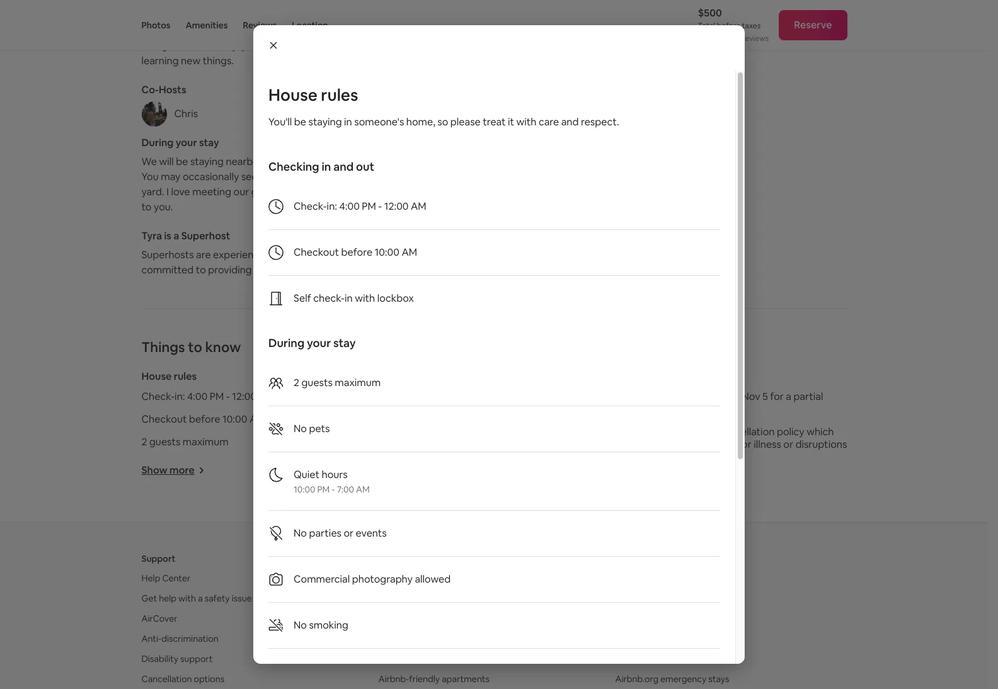Task type: vqa. For each thing, say whether or not it's contained in the screenshot.
dates
no



Task type: locate. For each thing, give the bounding box(es) containing it.
0 vertical spatial stay
[[199, 136, 219, 149]]

your for during your stay we will be staying nearby in our home if you need anything. you may occasionally see me out tending to the gardens and yard. i love meeting our guests if you care to say "hi" but it's up to you.
[[176, 136, 197, 149]]

0 vertical spatial house
[[268, 84, 317, 106]]

0 vertical spatial check-
[[294, 200, 327, 213]]

rules up someone's
[[321, 84, 358, 106]]

0 vertical spatial airbnb
[[615, 553, 644, 565]]

0 vertical spatial our
[[270, 155, 286, 168]]

0 horizontal spatial your
[[176, 136, 197, 149]]

3 no from the top
[[294, 619, 307, 632]]

new features link
[[615, 593, 669, 604]]

is
[[164, 229, 171, 243]]

1 horizontal spatial during
[[268, 336, 304, 350]]

0 vertical spatial hosting
[[378, 553, 411, 565]]

1 my from the left
[[141, 24, 156, 37]]

a left safety
[[198, 593, 203, 604]]

if right even
[[678, 438, 684, 451]]

1 vertical spatial a
[[786, 390, 791, 403]]

12:00 down but
[[384, 200, 409, 213]]

1 vertical spatial if
[[285, 185, 291, 198]]

before inside "cancel before check-in on nov 5 for a partial refund."
[[653, 390, 684, 403]]

are down superhost
[[196, 248, 211, 261]]

house rules for in:
[[141, 370, 197, 383]]

1 vertical spatial check-
[[686, 390, 718, 403]]

stay inside house rules "dialog"
[[333, 336, 356, 350]]

being up chris,
[[369, 9, 396, 22]]

cancellation
[[719, 425, 775, 439]]

maximum left &
[[335, 376, 381, 389]]

rules for staying
[[321, 84, 358, 106]]

1 vertical spatial be
[[176, 155, 188, 168]]

property
[[422, 370, 464, 383]]

anti-discrimination
[[141, 633, 218, 645]]

you'll
[[268, 115, 292, 129]]

1 horizontal spatial care
[[539, 115, 559, 129]]

sewing,
[[249, 39, 284, 52]]

pm down "hi"
[[362, 200, 376, 213]]

hosting up photography
[[378, 553, 411, 565]]

stays right emergency
[[708, 674, 729, 685]]

our up me in the left top of the page
[[270, 155, 286, 168]]

house rules dialog
[[253, 25, 745, 689]]

1 horizontal spatial if
[[317, 155, 323, 168]]

1 horizontal spatial checkout before 10:00 am
[[294, 246, 417, 259]]

care right the it
[[539, 115, 559, 129]]

learn more about the host, chris. image
[[141, 101, 167, 127], [141, 101, 167, 127]]

2 hosting from the top
[[378, 653, 410, 665]]

4:00 down things to know
[[187, 390, 208, 403]]

0 vertical spatial 12:00
[[384, 200, 409, 213]]

airbnb for airbnb
[[615, 553, 644, 565]]

or left events
[[344, 527, 354, 540]]

or right illness
[[783, 438, 793, 451]]

in inside 'during your stay we will be staying nearby in our home if you need anything. you may occasionally see me out tending to the gardens and yard. i love meeting our guests if you care to say "hi" but it's up to you.'
[[260, 155, 268, 168]]

committed
[[141, 263, 194, 277]]

1 horizontal spatial rules
[[321, 84, 358, 106]]

a left partial
[[786, 390, 791, 403]]

2 horizontal spatial -
[[378, 200, 382, 213]]

occasionally
[[183, 170, 239, 183]]

anti-
[[141, 633, 161, 645]]

airbnb
[[615, 553, 644, 565], [378, 573, 406, 584]]

2 vertical spatial pm
[[317, 484, 330, 495]]

house rules
[[268, 84, 358, 106], [141, 370, 197, 383]]

my down have
[[141, 24, 156, 37]]

2 horizontal spatial 10:00
[[375, 246, 399, 259]]

during down self
[[268, 336, 304, 350]]

2 vertical spatial no
[[294, 619, 307, 632]]

and left respect. in the top right of the page
[[561, 115, 579, 129]]

care inside house rules "dialog"
[[539, 115, 559, 129]]

2 horizontal spatial your
[[408, 573, 426, 584]]

1 vertical spatial 2
[[141, 435, 147, 449]]

checkout inside house rules "dialog"
[[294, 246, 339, 259]]

house rules inside house rules "dialog"
[[268, 84, 358, 106]]

guests
[[251, 185, 282, 198], [301, 376, 333, 389], [149, 435, 180, 449]]

quiet hours 10:00 pm - 7:00 am
[[294, 468, 370, 495]]

1 vertical spatial house rules
[[141, 370, 197, 383]]

no for no parties or events
[[294, 527, 307, 540]]

house inside "dialog"
[[268, 84, 317, 106]]

even
[[654, 438, 676, 451]]

for left illness
[[738, 438, 751, 451]]

are
[[196, 248, 211, 261], [382, 248, 397, 261]]

love
[[348, 9, 367, 22], [171, 185, 190, 198]]

before up '568'
[[717, 21, 740, 31]]

0 vertical spatial checkout before 10:00 am
[[294, 246, 417, 259]]

hosts down allowed
[[430, 593, 453, 604]]

check-in: 4:00 pm - 12:00 am down say
[[294, 200, 426, 213]]

say
[[347, 185, 362, 198]]

if up tending
[[317, 155, 323, 168]]

1 horizontal spatial house
[[268, 84, 317, 106]]

during inside 'during your stay we will be staying nearby in our home if you need anything. you may occasionally see me out tending to the gardens and yard. i love meeting our guests if you care to say "hi" but it's up to you.'
[[141, 136, 173, 149]]

help
[[159, 593, 176, 604]]

i inside 'during your stay we will be staying nearby in our home if you need anything. you may occasionally see me out tending to the gardens and yard. i love meeting our guests if you care to say "hi" but it's up to you.'
[[166, 185, 169, 198]]

1 vertical spatial 2 guests maximum
[[141, 435, 229, 449]]

no smoking
[[294, 619, 348, 632]]

2 down during your stay
[[294, 376, 299, 389]]

in right "lived"
[[194, 9, 202, 22]]

family,
[[158, 24, 187, 37]]

2 vertical spatial 10:00
[[294, 484, 315, 495]]

2 vertical spatial if
[[678, 438, 684, 451]]

1 horizontal spatial love
[[348, 9, 367, 22]]

out inside 'during your stay we will be staying nearby in our home if you need anything. you may occasionally see me out tending to the gardens and yard. i love meeting our guests if you care to say "hi" but it's up to you.'
[[277, 170, 293, 183]]

stay inside 'during your stay we will be staying nearby in our home if you need anything. you may occasionally see me out tending to the gardens and yard. i love meeting our guests if you care to say "hi" but it's up to you.'
[[199, 136, 219, 149]]

1 horizontal spatial guests
[[251, 185, 282, 198]]

home,
[[406, 115, 435, 129]]

0 vertical spatial home
[[288, 155, 315, 168]]

no for no smoking
[[294, 619, 307, 632]]

aircover up anti-
[[141, 613, 177, 624]]

your down 'chris'
[[176, 136, 197, 149]]

0 horizontal spatial aircover
[[141, 613, 177, 624]]

1 vertical spatial or
[[344, 527, 354, 540]]

1 vertical spatial 12:00
[[232, 390, 256, 403]]

no left pets
[[294, 422, 307, 435]]

care down tending
[[312, 185, 332, 198]]

am
[[411, 200, 426, 213], [402, 246, 417, 259], [259, 390, 274, 403], [249, 413, 265, 426], [356, 484, 370, 495]]

love up 'husband'
[[348, 9, 367, 22]]

0 horizontal spatial during
[[141, 136, 173, 149]]

checkout before 10:00 am up more
[[141, 413, 265, 426]]

12:00 inside house rules "dialog"
[[384, 200, 409, 213]]

in: down tending
[[327, 200, 337, 213]]

staying inside 'during your stay we will be staying nearby in our home if you need anything. you may occasionally see me out tending to the gardens and yard. i love meeting our guests if you care to say "hi" but it's up to you.'
[[190, 155, 224, 168]]

in: down things to know
[[175, 390, 185, 403]]

$500 total before taxes 568 reviews
[[698, 6, 769, 43]]

hosts
[[333, 248, 358, 261]]

out inside house rules "dialog"
[[356, 159, 374, 174]]

in
[[194, 9, 202, 22], [344, 115, 352, 129], [260, 155, 268, 168], [322, 159, 331, 174], [345, 292, 353, 305], [718, 390, 726, 403]]

- down know
[[226, 390, 230, 403]]

0 horizontal spatial you
[[293, 185, 310, 198]]

you
[[325, 155, 342, 168], [293, 185, 310, 198], [686, 438, 703, 451]]

in up me in the left top of the page
[[260, 155, 268, 168]]

in inside "cancel before check-in on nov 5 for a partial refund."
[[718, 390, 726, 403]]

and inside 'during your stay we will be staying nearby in our home if you need anything. you may occasionally see me out tending to the gardens and yard. i love meeting our guests if you care to say "hi" but it's up to you.'
[[403, 170, 421, 183]]

"hi"
[[364, 185, 381, 198]]

stays down highly
[[281, 263, 305, 277]]

you down tending
[[293, 185, 310, 198]]

pm
[[362, 200, 376, 213], [210, 390, 224, 403], [317, 484, 330, 495]]

out up "hi"
[[356, 159, 374, 174]]

show more button
[[141, 464, 205, 477]]

- left 7:00
[[332, 484, 335, 495]]

meeting
[[192, 185, 231, 198]]

be
[[294, 115, 306, 129], [176, 155, 188, 168]]

0 vertical spatial 2 guests maximum
[[294, 376, 381, 389]]

0 vertical spatial 4:00
[[339, 200, 360, 213]]

1 horizontal spatial maximum
[[335, 376, 381, 389]]

check-in: 4:00 pm - 12:00 am down know
[[141, 390, 274, 403]]

2 are from the left
[[382, 248, 397, 261]]

checkout before 10:00 am up guests.
[[294, 246, 417, 259]]

checkout before 10:00 am inside house rules "dialog"
[[294, 246, 417, 259]]

1 horizontal spatial our
[[270, 155, 286, 168]]

response time : within an hour
[[499, 2, 637, 15]]

house rules down things at left
[[141, 370, 197, 383]]

1 horizontal spatial check-in: 4:00 pm - 12:00 am
[[294, 200, 426, 213]]

for right "5" at the right bottom of page
[[770, 390, 784, 403]]

check- right self
[[313, 292, 345, 305]]

rules for 4:00
[[174, 370, 197, 383]]

- down "hi"
[[378, 200, 382, 213]]

great
[[254, 263, 279, 277]]

1 vertical spatial check-in: 4:00 pm - 12:00 am
[[141, 390, 274, 403]]

me
[[260, 170, 275, 183]]

1 are from the left
[[196, 248, 211, 261]]

caused
[[619, 450, 652, 464]]

1 horizontal spatial 4:00
[[339, 200, 360, 213]]

pm down hours
[[317, 484, 330, 495]]

1 vertical spatial the
[[654, 425, 669, 439]]

for down rated
[[307, 263, 321, 277]]

be right the will
[[176, 155, 188, 168]]

i up things.
[[217, 39, 220, 52]]

hours
[[322, 468, 348, 481]]

1 vertical spatial aircover
[[141, 613, 177, 624]]

house for check-
[[141, 370, 172, 383]]

i right the yard.
[[166, 185, 169, 198]]

amenities
[[186, 20, 228, 31]]

2 no from the top
[[294, 527, 307, 540]]

no left smoking
[[294, 619, 307, 632]]

house rules up you'll
[[268, 84, 358, 106]]

photos button
[[141, 0, 170, 50]]

1 hosting from the top
[[378, 553, 411, 565]]

0 horizontal spatial check-in: 4:00 pm - 12:00 am
[[141, 390, 274, 403]]

guests down during your stay
[[301, 376, 333, 389]]

1 vertical spatial hosting
[[378, 653, 410, 665]]

outdoors.
[[170, 39, 215, 52]]

airbnb.org emergency stays
[[615, 674, 729, 685]]

lived
[[170, 9, 192, 22]]

guests.
[[323, 263, 356, 277]]

your inside house rules "dialog"
[[307, 336, 331, 350]]

pets
[[309, 422, 330, 435]]

0 vertical spatial your
[[176, 136, 197, 149]]

checkout up guests.
[[294, 246, 339, 259]]

be inside house rules "dialog"
[[294, 115, 306, 129]]

out right me in the left top of the page
[[277, 170, 293, 183]]

maximum up more
[[183, 435, 229, 449]]

0 horizontal spatial are
[[196, 248, 211, 261]]

co-hosts
[[141, 83, 186, 96]]

during up we
[[141, 136, 173, 149]]

0 vertical spatial check-in: 4:00 pm - 12:00 am
[[294, 200, 426, 213]]

applies
[[619, 438, 651, 451]]

during your stay
[[268, 336, 356, 350]]

review
[[619, 425, 652, 439]]

events
[[356, 527, 387, 540]]

my down 18
[[308, 24, 322, 37]]

gift cards link
[[615, 653, 655, 665]]

2 guests maximum up more
[[141, 435, 229, 449]]

1 horizontal spatial airbnb
[[615, 553, 644, 565]]

0 vertical spatial house rules
[[268, 84, 358, 106]]

0 vertical spatial 2
[[294, 376, 299, 389]]

0 horizontal spatial out
[[277, 170, 293, 183]]

covid-
[[668, 450, 703, 464]]

if inside review the host's full cancellation policy which applies even if you cancel for illness or disruptions caused by covid-19.
[[678, 438, 684, 451]]

stay down self check-in with lockbox
[[333, 336, 356, 350]]

10:00 inside quiet hours 10:00 pm - 7:00 am
[[294, 484, 315, 495]]

disability support
[[141, 653, 213, 665]]

staying up checking in and out
[[308, 115, 342, 129]]

5
[[762, 390, 768, 403]]

aircover for aircover for hosts
[[378, 593, 414, 604]]

hour
[[616, 2, 637, 15]]

maximum inside house rules "dialog"
[[335, 376, 381, 389]]

our down see
[[233, 185, 249, 198]]

being up learning
[[141, 39, 168, 52]]

1 vertical spatial during
[[268, 336, 304, 350]]

guests up the show more
[[149, 435, 180, 449]]

1 horizontal spatial be
[[294, 115, 306, 129]]

be inside 'during your stay we will be staying nearby in our home if you need anything. you may occasionally see me out tending to the gardens and yard. i love meeting our guests if you care to say "hi" but it's up to you.'
[[176, 155, 188, 168]]

0 vertical spatial aircover
[[378, 593, 414, 604]]

you
[[141, 170, 159, 183]]

experienced,
[[213, 248, 273, 261]]

0 vertical spatial staying
[[308, 115, 342, 129]]

staying inside house rules "dialog"
[[308, 115, 342, 129]]

2 guests maximum down during your stay
[[294, 376, 381, 389]]

check- inside "cancel before check-in on nov 5 for a partial refund."
[[686, 390, 718, 403]]

in left need
[[322, 159, 331, 174]]

2 my from the left
[[308, 24, 322, 37]]

12:00 down know
[[232, 390, 256, 403]]

hosting responsibly link
[[378, 653, 458, 665]]

hosting
[[378, 553, 411, 565], [378, 653, 410, 665]]

your for airbnb your home
[[408, 573, 426, 584]]

and up it's on the left top
[[403, 170, 421, 183]]

0 vertical spatial you
[[325, 155, 342, 168]]

rules inside "dialog"
[[321, 84, 358, 106]]

before right cancel
[[653, 390, 684, 403]]

the up say
[[345, 170, 361, 183]]

reserve
[[794, 18, 832, 32]]

0 horizontal spatial maximum
[[183, 435, 229, 449]]

guests down me in the left top of the page
[[251, 185, 282, 198]]

0 horizontal spatial stay
[[199, 136, 219, 149]]

check- down tending
[[294, 200, 327, 213]]

if down checking
[[285, 185, 291, 198]]

2 vertical spatial your
[[408, 573, 426, 584]]

check-in: 4:00 pm - 12:00 am inside house rules "dialog"
[[294, 200, 426, 213]]

your
[[176, 136, 197, 149], [307, 336, 331, 350], [408, 573, 426, 584]]

0 horizontal spatial check-
[[313, 292, 345, 305]]

0 vertical spatial checkout
[[294, 246, 339, 259]]

1 vertical spatial rules
[[174, 370, 197, 383]]

cancellation options link
[[141, 674, 224, 685]]

rules
[[321, 84, 358, 106], [174, 370, 197, 383]]

airbnb-
[[378, 674, 409, 685]]

will
[[159, 155, 174, 168]]

home inside 'during your stay we will be staying nearby in our home if you need anything. you may occasionally see me out tending to the gardens and yard. i love meeting our guests if you care to say "hi" but it's up to you.'
[[288, 155, 315, 168]]

staying up 'occasionally'
[[190, 155, 224, 168]]

0 vertical spatial or
[[783, 438, 793, 451]]

house down things at left
[[141, 370, 172, 383]]

1 vertical spatial -
[[226, 390, 230, 403]]

the inside review the host's full cancellation policy which applies even if you cancel for illness or disruptions caused by covid-19.
[[654, 425, 669, 439]]

for up adventures
[[256, 9, 270, 22]]

you inside review the host's full cancellation policy which applies even if you cancel for illness or disruptions caused by covid-19.
[[686, 438, 703, 451]]

1 horizontal spatial aircover
[[378, 593, 414, 604]]

a inside "cancel before check-in on nov 5 for a partial refund."
[[786, 390, 791, 403]]

1 vertical spatial stay
[[333, 336, 356, 350]]

in left on
[[718, 390, 726, 403]]

1 vertical spatial you
[[293, 185, 310, 198]]

2 up show
[[141, 435, 147, 449]]

0 horizontal spatial home
[[288, 155, 315, 168]]

0 horizontal spatial airbnb
[[378, 573, 406, 584]]

who
[[360, 248, 380, 261]]

amenities button
[[186, 0, 228, 50]]

0 vertical spatial a
[[174, 229, 179, 243]]

1 horizontal spatial 2
[[294, 376, 299, 389]]

pm down know
[[210, 390, 224, 403]]

1 no from the top
[[294, 422, 307, 435]]

i up 'husband'
[[343, 9, 346, 22]]

1 vertical spatial home
[[428, 573, 451, 584]]

for inside tyra is a superhost superhosts are experienced, highly rated hosts who are committed to providing great stays for guests.
[[307, 263, 321, 277]]

and up say
[[333, 159, 354, 174]]

1 horizontal spatial 10:00
[[294, 484, 315, 495]]

stay up 'occasionally'
[[199, 136, 219, 149]]

during inside house rules "dialog"
[[268, 336, 304, 350]]

for inside "cancel before check-in on nov 5 for a partial refund."
[[770, 390, 784, 403]]

1 horizontal spatial checkout
[[294, 246, 339, 259]]

chris
[[174, 107, 198, 120]]

love inside i have lived in cedar city for about 18 years. i love being with my family, enjoying adventures with my husband chris, and being outdoors. i enjoy sewing, cooking, gardening, and learning new things.
[[348, 9, 367, 22]]

checkout up the show more
[[141, 413, 187, 426]]

self check-in with lockbox
[[294, 292, 414, 305]]

airbnb your home
[[378, 573, 451, 584]]

providing
[[208, 263, 252, 277]]

center
[[162, 573, 190, 584]]

during for during your stay we will be staying nearby in our home if you need anything. you may occasionally see me out tending to the gardens and yard. i love meeting our guests if you care to say "hi" but it's up to you.
[[141, 136, 173, 149]]

a inside tyra is a superhost superhosts are experienced, highly rated hosts who are committed to providing great stays for guests.
[[174, 229, 179, 243]]

4:00
[[339, 200, 360, 213], [187, 390, 208, 403]]

stays
[[281, 263, 305, 277], [708, 674, 729, 685]]

0 horizontal spatial in:
[[175, 390, 185, 403]]

2 vertical spatial a
[[198, 593, 203, 604]]

1 vertical spatial check-
[[141, 390, 175, 403]]

0 vertical spatial maximum
[[335, 376, 381, 389]]

1 vertical spatial hosts
[[430, 593, 453, 604]]

1 horizontal spatial your
[[307, 336, 331, 350]]

you left "cancel" on the bottom right of page
[[686, 438, 703, 451]]

1 horizontal spatial the
[[654, 425, 669, 439]]

0 vertical spatial no
[[294, 422, 307, 435]]

2 horizontal spatial if
[[678, 438, 684, 451]]

illness
[[754, 438, 781, 451]]

chris,
[[366, 24, 392, 37]]

enjoying
[[190, 24, 229, 37]]

aircover down photography
[[378, 593, 414, 604]]

0 vertical spatial during
[[141, 136, 173, 149]]

to left providing
[[196, 263, 206, 277]]

airbnb up aircover for hosts 'link'
[[378, 573, 406, 584]]

home up aircover for hosts
[[428, 573, 451, 584]]

in: inside house rules "dialog"
[[327, 200, 337, 213]]

0 vertical spatial be
[[294, 115, 306, 129]]

hosts up 'chris'
[[159, 83, 186, 96]]

check-in: 4:00 pm - 12:00 am
[[294, 200, 426, 213], [141, 390, 274, 403]]

superhost
[[181, 229, 230, 243]]

or inside review the host's full cancellation policy which applies even if you cancel for illness or disruptions caused by covid-19.
[[783, 438, 793, 451]]

1 horizontal spatial pm
[[317, 484, 330, 495]]

a right is
[[174, 229, 179, 243]]

respect.
[[581, 115, 619, 129]]

0 horizontal spatial 4:00
[[187, 390, 208, 403]]

0 horizontal spatial checkout
[[141, 413, 187, 426]]

rules down things to know
[[174, 370, 197, 383]]

your inside 'during your stay we will be staying nearby in our home if you need anything. you may occasionally see me out tending to the gardens and yard. i love meeting our guests if you care to say "hi" but it's up to you.'
[[176, 136, 197, 149]]

check- left on
[[686, 390, 718, 403]]

new
[[615, 593, 634, 604]]



Task type: describe. For each thing, give the bounding box(es) containing it.
1 vertical spatial in:
[[175, 390, 185, 403]]

an
[[603, 2, 614, 15]]

guests inside house rules "dialog"
[[301, 376, 333, 389]]

check- inside house rules "dialog"
[[294, 200, 327, 213]]

cancellation options
[[141, 674, 224, 685]]

hosting for hosting
[[378, 553, 411, 565]]

anything.
[[370, 155, 413, 168]]

please
[[450, 115, 481, 129]]

4:00 inside house rules "dialog"
[[339, 200, 360, 213]]

tyra is a superhost superhosts are experienced, highly rated hosts who are committed to providing great stays for guests.
[[141, 229, 397, 277]]

cedar
[[204, 9, 233, 22]]

cooking,
[[286, 39, 326, 52]]

and right chris,
[[395, 24, 412, 37]]

cancel before check-in on nov 5 for a partial refund.
[[619, 390, 823, 416]]

new features
[[615, 593, 669, 604]]

tyra
[[141, 229, 162, 243]]

new
[[181, 54, 200, 67]]

for inside review the host's full cancellation policy which applies even if you cancel for illness or disruptions caused by covid-19.
[[738, 438, 751, 451]]

nov
[[742, 390, 760, 403]]

airbnb.org
[[615, 674, 658, 685]]

before inside $500 total before taxes 568 reviews
[[717, 21, 740, 31]]

0 horizontal spatial if
[[285, 185, 291, 198]]

before up more
[[189, 413, 220, 426]]

no for no pets
[[294, 422, 307, 435]]

- inside quiet hours 10:00 pm - 7:00 am
[[332, 484, 335, 495]]

refund.
[[619, 403, 652, 416]]

to left know
[[188, 338, 202, 356]]

help center link
[[141, 573, 190, 584]]

policy
[[777, 425, 804, 439]]

1 vertical spatial checkout
[[141, 413, 187, 426]]

stay for during your stay
[[333, 336, 356, 350]]

cancellation
[[141, 674, 192, 685]]

0 horizontal spatial 12:00
[[232, 390, 256, 403]]

care inside 'during your stay we will be staying nearby in our home if you need anything. you may occasionally see me out tending to the gardens and yard. i love meeting our guests if you care to say "hi" but it's up to you.'
[[312, 185, 332, 198]]

in down guests.
[[345, 292, 353, 305]]

1 horizontal spatial home
[[428, 573, 451, 584]]

0 vertical spatial -
[[378, 200, 382, 213]]

cancel
[[706, 438, 736, 451]]

apartments
[[442, 674, 489, 685]]

2 horizontal spatial pm
[[362, 200, 376, 213]]

0 horizontal spatial 2 guests maximum
[[141, 435, 229, 449]]

and down chris,
[[380, 39, 397, 52]]

before inside house rules "dialog"
[[341, 246, 372, 259]]

0 vertical spatial hosts
[[159, 83, 186, 96]]

in left someone's
[[344, 115, 352, 129]]

you.
[[154, 200, 173, 214]]

1 horizontal spatial you
[[325, 155, 342, 168]]

commercial photography allowed
[[294, 573, 451, 586]]

partial
[[793, 390, 823, 403]]

the inside 'during your stay we will be staying nearby in our home if you need anything. you may occasionally see me out tending to the gardens and yard. i love meeting our guests if you care to say "hi" but it's up to you.'
[[345, 170, 361, 183]]

in inside i have lived in cedar city for about 18 years. i love being with my family, enjoying adventures with my husband chris, and being outdoors. i enjoy sewing, cooking, gardening, and learning new things.
[[194, 9, 202, 22]]

0 horizontal spatial 2
[[141, 435, 147, 449]]

0 vertical spatial 10:00
[[375, 246, 399, 259]]

get
[[141, 593, 157, 604]]

which
[[807, 425, 834, 439]]

airbnb-friendly apartments
[[378, 674, 489, 685]]

review the host's full cancellation policy which applies even if you cancel for illness or disruptions caused by covid-19.
[[619, 425, 847, 464]]

no parties or events
[[294, 527, 387, 540]]

stay for during your stay we will be staying nearby in our home if you need anything. you may occasionally see me out tending to the gardens and yard. i love meeting our guests if you care to say "hi" but it's up to you.
[[199, 136, 219, 149]]

i have lived in cedar city for about 18 years. i love being with my family, enjoying adventures with my husband chris, and being outdoors. i enjoy sewing, cooking, gardening, and learning new things.
[[141, 9, 418, 67]]

airbnb-friendly apartments link
[[378, 674, 489, 685]]

1 vertical spatial being
[[141, 39, 168, 52]]

0 horizontal spatial 10:00
[[222, 413, 247, 426]]

568
[[728, 33, 741, 43]]

disability support link
[[141, 653, 213, 665]]

1 vertical spatial our
[[233, 185, 249, 198]]

to down the yard.
[[141, 200, 152, 214]]

things.
[[203, 54, 234, 67]]

reserve button
[[779, 10, 847, 40]]

superhosts
[[141, 248, 194, 261]]

photos
[[141, 20, 170, 31]]

for inside i have lived in cedar city for about 18 years. i love being with my family, enjoying adventures with my husband chris, and being outdoors. i enjoy sewing, cooking, gardening, and learning new things.
[[256, 9, 270, 22]]

gardening,
[[328, 39, 378, 52]]

guests inside 'during your stay we will be staying nearby in our home if you need anything. you may occasionally see me out tending to the gardens and yard. i love meeting our guests if you care to say "hi" but it's up to you.'
[[251, 185, 282, 198]]

0 horizontal spatial -
[[226, 390, 230, 403]]

:
[[568, 2, 570, 15]]

airbnb for airbnb your home
[[378, 573, 406, 584]]

to inside tyra is a superhost superhosts are experienced, highly rated hosts who are committed to providing great stays for guests.
[[196, 263, 206, 277]]

smoking
[[309, 619, 348, 632]]

issue
[[232, 593, 252, 604]]

parties
[[309, 527, 341, 540]]

checking in and out
[[268, 159, 374, 174]]

your for during your stay
[[307, 336, 331, 350]]

support
[[141, 553, 176, 565]]

stays inside tyra is a superhost superhosts are experienced, highly rated hosts who are committed to providing great stays for guests.
[[281, 263, 305, 277]]

pm inside quiet hours 10:00 pm - 7:00 am
[[317, 484, 330, 495]]

reviews
[[243, 20, 277, 31]]

responsibly
[[412, 653, 458, 665]]

house rules for be
[[268, 84, 358, 106]]

taxes
[[742, 21, 761, 31]]

to right tending
[[333, 170, 343, 183]]

emergency
[[660, 674, 706, 685]]

safety & property
[[380, 370, 464, 383]]

1 vertical spatial pm
[[210, 390, 224, 403]]

safety
[[380, 370, 411, 383]]

to left say
[[334, 185, 344, 198]]

0 horizontal spatial check-
[[141, 390, 175, 403]]

someone's
[[354, 115, 404, 129]]

i left have
[[141, 9, 144, 22]]

you'll be staying in someone's home, so please treat it with care and respect.
[[268, 115, 619, 129]]

checking
[[268, 159, 319, 174]]

so
[[437, 115, 448, 129]]

or inside house rules "dialog"
[[344, 527, 354, 540]]

years.
[[314, 9, 341, 22]]

highly
[[276, 248, 303, 261]]

cards
[[633, 653, 655, 665]]

am inside quiet hours 10:00 pm - 7:00 am
[[356, 484, 370, 495]]

need
[[344, 155, 368, 168]]

lockbox
[[377, 292, 414, 305]]

love inside 'during your stay we will be staying nearby in our home if you need anything. you may occasionally see me out tending to the gardens and yard. i love meeting our guests if you care to say "hi" but it's up to you.'
[[171, 185, 190, 198]]

aircover for aircover link
[[141, 613, 177, 624]]

for down airbnb your home link
[[416, 593, 428, 604]]

adventures
[[231, 24, 283, 37]]

2 inside house rules "dialog"
[[294, 376, 299, 389]]

options
[[194, 674, 224, 685]]

0 horizontal spatial guests
[[149, 435, 180, 449]]

tending
[[295, 170, 331, 183]]

city
[[235, 9, 254, 22]]

things to know
[[141, 338, 241, 356]]

during for during your stay
[[268, 336, 304, 350]]

0 vertical spatial being
[[369, 9, 396, 22]]

time
[[546, 2, 568, 15]]

1 vertical spatial maximum
[[183, 435, 229, 449]]

on
[[728, 390, 740, 403]]

features
[[636, 593, 669, 604]]

hosting responsibly
[[378, 653, 458, 665]]

2 guests maximum inside house rules "dialog"
[[294, 376, 381, 389]]

co-
[[141, 83, 159, 96]]

location
[[292, 20, 328, 31]]

0 horizontal spatial checkout before 10:00 am
[[141, 413, 265, 426]]

hosting for hosting responsibly
[[378, 653, 410, 665]]

total
[[698, 21, 715, 31]]

1 horizontal spatial a
[[198, 593, 203, 604]]

about
[[272, 9, 300, 22]]

1 horizontal spatial stays
[[708, 674, 729, 685]]

host's
[[672, 425, 700, 439]]

check- inside house rules "dialog"
[[313, 292, 345, 305]]

gift cards
[[615, 653, 655, 665]]

friendly
[[409, 674, 440, 685]]

learning
[[141, 54, 179, 67]]

house for you'll
[[268, 84, 317, 106]]



